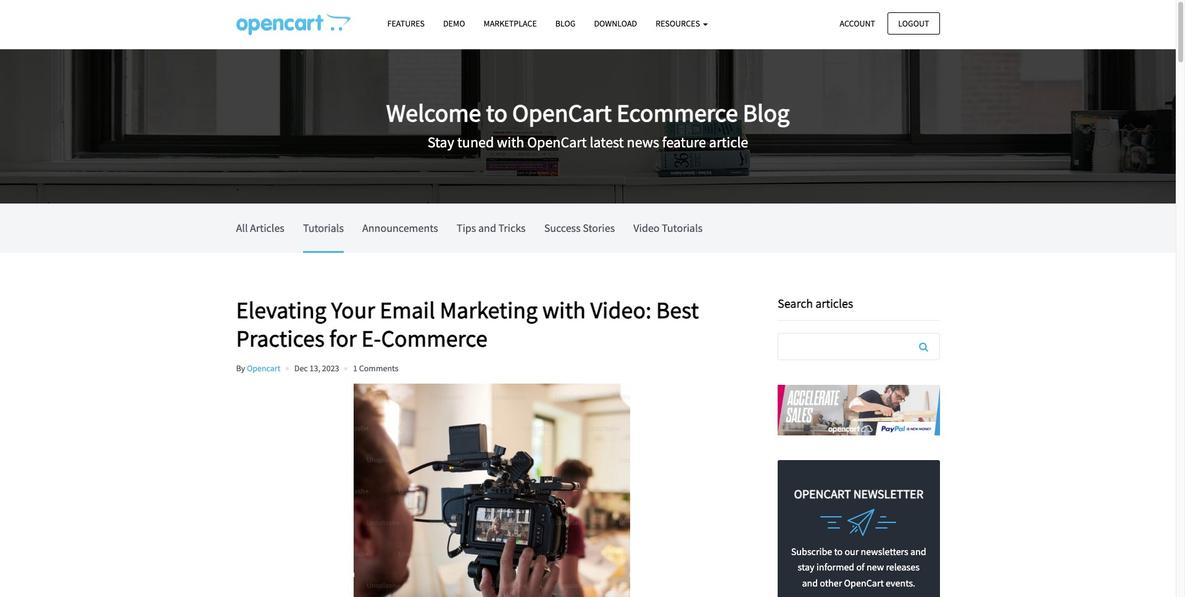 Task type: vqa. For each thing, say whether or not it's contained in the screenshot.
Google Shopping for OpenCart 'image'
no



Task type: locate. For each thing, give the bounding box(es) containing it.
features
[[387, 18, 425, 29]]

1 vertical spatial and
[[910, 545, 926, 558]]

0 vertical spatial with
[[497, 133, 524, 152]]

with
[[497, 133, 524, 152], [542, 296, 586, 325]]

latest
[[590, 133, 624, 152]]

opencart
[[247, 363, 280, 374]]

1 horizontal spatial blog
[[743, 97, 790, 128]]

with inside elevating your email marketing with video: best practices for e-commerce
[[542, 296, 586, 325]]

news
[[627, 133, 659, 152]]

stay
[[798, 561, 814, 573]]

announcements link
[[362, 204, 438, 251]]

and
[[478, 221, 496, 235], [910, 545, 926, 558], [802, 577, 818, 589]]

1 horizontal spatial with
[[542, 296, 586, 325]]

to for our
[[834, 545, 843, 558]]

0 vertical spatial blog
[[555, 18, 576, 29]]

2 horizontal spatial and
[[910, 545, 926, 558]]

0 horizontal spatial and
[[478, 221, 496, 235]]

articles
[[250, 221, 284, 235]]

to inside subscribe to our newsletters and stay informed of new releases and other opencart events.
[[834, 545, 843, 558]]

0 horizontal spatial to
[[486, 97, 507, 128]]

0 horizontal spatial with
[[497, 133, 524, 152]]

welcome
[[386, 97, 481, 128]]

1 vertical spatial to
[[834, 545, 843, 558]]

account
[[840, 18, 875, 29]]

2 tutorials from the left
[[662, 221, 703, 235]]

blog link
[[546, 13, 585, 35]]

events.
[[886, 577, 915, 589]]

None text field
[[778, 334, 939, 360]]

for
[[329, 324, 357, 353]]

blog left download
[[555, 18, 576, 29]]

opencart
[[512, 97, 612, 128], [527, 133, 587, 152], [794, 486, 851, 502], [844, 577, 884, 589]]

1 horizontal spatial tutorials
[[662, 221, 703, 235]]

and down stay
[[802, 577, 818, 589]]

and up releases on the right bottom
[[910, 545, 926, 558]]

to up the tuned
[[486, 97, 507, 128]]

article
[[709, 133, 748, 152]]

0 horizontal spatial tutorials
[[303, 221, 344, 235]]

tutorials link
[[303, 204, 344, 251]]

announcements
[[362, 221, 438, 235]]

marketplace link
[[474, 13, 546, 35]]

stories
[[583, 221, 615, 235]]

search image
[[919, 342, 928, 352]]

and right the tips
[[478, 221, 496, 235]]

informed
[[816, 561, 854, 573]]

0 vertical spatial to
[[486, 97, 507, 128]]

with right the tuned
[[497, 133, 524, 152]]

1 horizontal spatial to
[[834, 545, 843, 558]]

to inside welcome to opencart ecommerce blog stay tuned with opencart latest news feature article
[[486, 97, 507, 128]]

1 horizontal spatial and
[[802, 577, 818, 589]]

1 vertical spatial with
[[542, 296, 586, 325]]

tips
[[457, 221, 476, 235]]

opencart down of
[[844, 577, 884, 589]]

your
[[331, 296, 375, 325]]

with left video:
[[542, 296, 586, 325]]

tutorials right articles
[[303, 221, 344, 235]]

video tutorials
[[633, 221, 703, 235]]

resources link
[[646, 13, 717, 35]]

tricks
[[498, 221, 526, 235]]

e-
[[361, 324, 381, 353]]

demo
[[443, 18, 465, 29]]

1 vertical spatial blog
[[743, 97, 790, 128]]

commerce
[[381, 324, 487, 353]]

all articles link
[[236, 204, 284, 251]]

opencart link
[[247, 363, 280, 374]]

subscribe to our newsletters and stay informed of new releases and other opencart events.
[[791, 545, 926, 589]]

our
[[845, 545, 859, 558]]

to
[[486, 97, 507, 128], [834, 545, 843, 558]]

email
[[380, 296, 435, 325]]

1 comments
[[353, 363, 398, 374]]

tutorials right video
[[662, 221, 703, 235]]

search
[[778, 296, 813, 311]]

tutorials
[[303, 221, 344, 235], [662, 221, 703, 235]]

to left our
[[834, 545, 843, 558]]

elevating your email marketing with video: best practices for e-commerce link
[[236, 296, 759, 353]]

to for opencart
[[486, 97, 507, 128]]

practices
[[236, 324, 325, 353]]

2023
[[322, 363, 339, 374]]

elevating your email marketing with video: best practices for e-commerce image
[[236, 384, 747, 597]]

blog up article
[[743, 97, 790, 128]]

1 tutorials from the left
[[303, 221, 344, 235]]

blog
[[555, 18, 576, 29], [743, 97, 790, 128]]

logout
[[898, 18, 929, 29]]

feature
[[662, 133, 706, 152]]



Task type: describe. For each thing, give the bounding box(es) containing it.
comments
[[359, 363, 398, 374]]

video
[[633, 221, 660, 235]]

opencart left latest
[[527, 133, 587, 152]]

newsletters
[[861, 545, 908, 558]]

releases
[[886, 561, 920, 573]]

marketing
[[440, 296, 538, 325]]

0 horizontal spatial blog
[[555, 18, 576, 29]]

ecommerce
[[617, 97, 738, 128]]

resources
[[656, 18, 702, 29]]

other
[[820, 577, 842, 589]]

logout link
[[888, 12, 940, 34]]

features link
[[378, 13, 434, 35]]

video tutorials link
[[633, 204, 703, 251]]

blog inside welcome to opencart ecommerce blog stay tuned with opencart latest news feature article
[[743, 97, 790, 128]]

elevating your email marketing with video: best practices for e-commerce
[[236, 296, 699, 353]]

of
[[856, 561, 865, 573]]

13,
[[310, 363, 320, 374]]

all
[[236, 221, 248, 235]]

video:
[[590, 296, 651, 325]]

with inside welcome to opencart ecommerce blog stay tuned with opencart latest news feature article
[[497, 133, 524, 152]]

dec
[[294, 363, 308, 374]]

demo link
[[434, 13, 474, 35]]

0 vertical spatial and
[[478, 221, 496, 235]]

success stories link
[[544, 204, 615, 251]]

tips and tricks
[[457, 221, 526, 235]]

marketplace
[[484, 18, 537, 29]]

new
[[867, 561, 884, 573]]

articles
[[815, 296, 853, 311]]

by opencart
[[236, 363, 280, 374]]

opencart inside subscribe to our newsletters and stay informed of new releases and other opencart events.
[[844, 577, 884, 589]]

opencart up latest
[[512, 97, 612, 128]]

success
[[544, 221, 581, 235]]

subscribe
[[791, 545, 832, 558]]

2 vertical spatial and
[[802, 577, 818, 589]]

newsletter
[[853, 486, 923, 502]]

search articles
[[778, 296, 853, 311]]

welcome to opencart ecommerce blog stay tuned with opencart latest news feature article
[[386, 97, 790, 152]]

elevating
[[236, 296, 327, 325]]

tips and tricks link
[[457, 204, 526, 251]]

all articles
[[236, 221, 284, 235]]

download link
[[585, 13, 646, 35]]

opencart up subscribe
[[794, 486, 851, 502]]

by
[[236, 363, 245, 374]]

stay
[[428, 133, 454, 152]]

success stories
[[544, 221, 615, 235]]

1
[[353, 363, 357, 374]]

download
[[594, 18, 637, 29]]

opencart - blog image
[[236, 13, 350, 35]]

opencart newsletter
[[794, 486, 923, 502]]

dec 13, 2023
[[294, 363, 339, 374]]

tuned
[[457, 133, 494, 152]]

best
[[656, 296, 699, 325]]

account link
[[829, 12, 886, 34]]



